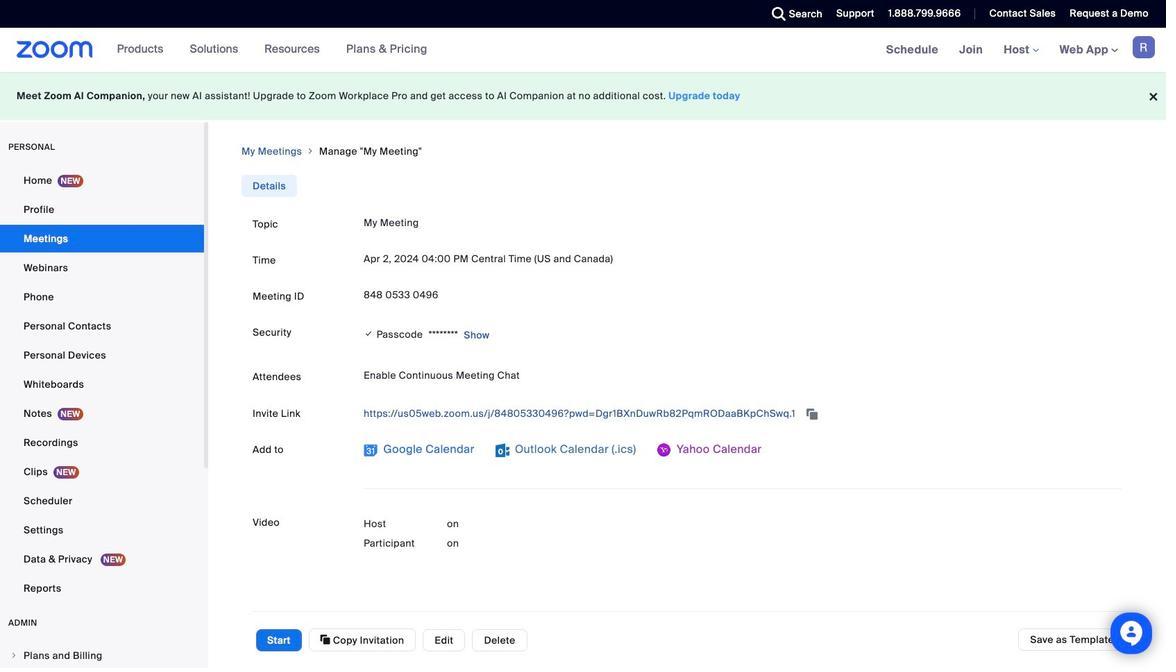 Task type: describe. For each thing, give the bounding box(es) containing it.
meetings navigation
[[876, 28, 1167, 73]]

checked image
[[364, 327, 374, 341]]

1 vertical spatial right image
[[10, 652, 18, 660]]

zoom logo image
[[17, 41, 93, 58]]

add to yahoo calendar image
[[657, 444, 671, 458]]

1 horizontal spatial right image
[[307, 144, 315, 158]]

product information navigation
[[107, 28, 438, 72]]

personal menu menu
[[0, 167, 204, 604]]



Task type: locate. For each thing, give the bounding box(es) containing it.
menu item
[[0, 643, 204, 669]]

0 horizontal spatial right image
[[10, 652, 18, 660]]

banner
[[0, 28, 1167, 73]]

copy url image
[[806, 410, 819, 420]]

manage my meeting navigation
[[242, 144, 1133, 158]]

tab
[[242, 175, 297, 197]]

footer
[[0, 72, 1167, 120]]

copy image
[[321, 634, 331, 647]]

0 vertical spatial right image
[[307, 144, 315, 158]]

right image
[[307, 144, 315, 158], [10, 652, 18, 660]]

profile picture image
[[1133, 36, 1156, 58]]

add to google calendar image
[[364, 444, 378, 458]]

manage my meeting tab control tab list
[[242, 175, 297, 197]]

add to outlook calendar (.ics) image
[[496, 444, 509, 458]]



Task type: vqa. For each thing, say whether or not it's contained in the screenshot.
checked image
yes



